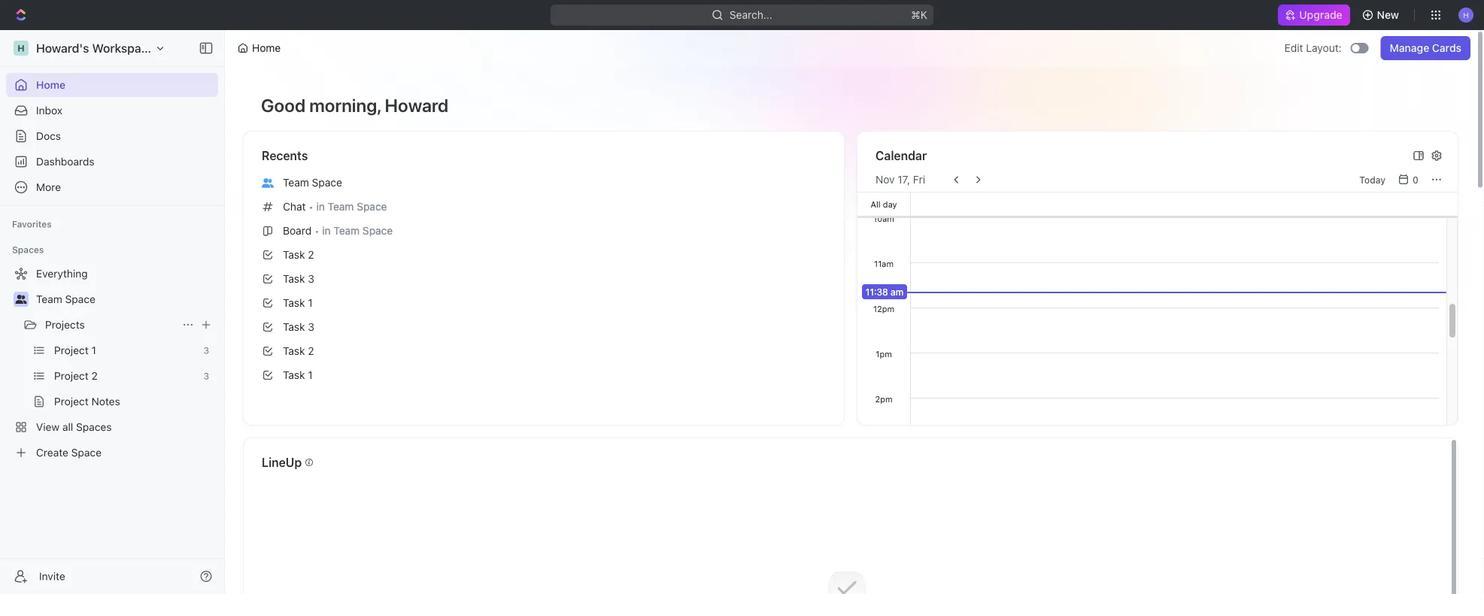Task type: vqa. For each thing, say whether or not it's contained in the screenshot.
Inbox
yes



Task type: locate. For each thing, give the bounding box(es) containing it.
0 horizontal spatial h
[[18, 43, 25, 53]]

space
[[312, 176, 342, 189], [357, 200, 387, 213], [363, 225, 393, 237], [65, 293, 95, 305], [71, 446, 102, 459]]

task up ‎task 2
[[283, 297, 305, 309]]

create space link
[[6, 441, 215, 465]]

layout:
[[1306, 42, 1342, 54]]

howard's
[[36, 41, 89, 55]]

1 ‎task from the top
[[283, 345, 305, 357]]

2 vertical spatial 2
[[91, 370, 98, 382]]

howard's workspace, , element
[[14, 41, 29, 56]]

project 2
[[54, 370, 98, 382]]

team down "everything"
[[36, 293, 62, 305]]

project up "project 2"
[[54, 344, 89, 357]]

task 3 link
[[256, 267, 832, 291], [256, 315, 832, 339]]

1 horizontal spatial spaces
[[76, 421, 112, 433]]

0 vertical spatial 1
[[308, 297, 313, 309]]

task down task 1
[[283, 321, 305, 333]]

0 vertical spatial •
[[309, 201, 313, 213]]

team space
[[283, 176, 342, 189], [36, 293, 95, 305]]

• inside "board • in team space"
[[315, 225, 319, 237]]

manage
[[1390, 42, 1430, 54]]

2 vertical spatial project
[[54, 395, 89, 408]]

1 vertical spatial 1
[[91, 344, 96, 357]]

0 vertical spatial spaces
[[12, 244, 44, 255]]

sidebar navigation
[[0, 30, 228, 594]]

1 vertical spatial user group image
[[15, 295, 27, 304]]

0 vertical spatial task 3
[[283, 273, 314, 285]]

2 vertical spatial 1
[[308, 369, 313, 381]]

1 horizontal spatial h
[[1463, 10, 1469, 19]]

0 horizontal spatial spaces
[[12, 244, 44, 255]]

project inside project notes link
[[54, 395, 89, 408]]

spaces right all
[[76, 421, 112, 433]]

chat • in team space
[[283, 200, 387, 213]]

lineup
[[262, 456, 302, 470]]

spaces
[[12, 244, 44, 255], [76, 421, 112, 433]]

task 1
[[283, 297, 313, 309]]

user group image inside tree
[[15, 295, 27, 304]]

1 vertical spatial h
[[18, 43, 25, 53]]

1
[[308, 297, 313, 309], [91, 344, 96, 357], [308, 369, 313, 381]]

in right chat
[[316, 200, 325, 213]]

•
[[309, 201, 313, 213], [315, 225, 319, 237]]

h
[[1463, 10, 1469, 19], [18, 43, 25, 53]]

task 3
[[283, 273, 314, 285], [283, 321, 314, 333]]

spaces down the favorites button
[[12, 244, 44, 255]]

create
[[36, 446, 68, 459]]

1 vertical spatial home
[[36, 79, 66, 91]]

task down board
[[283, 249, 305, 261]]

calendar
[[876, 149, 927, 163]]

day
[[883, 199, 897, 209]]

space down chat • in team space
[[363, 225, 393, 237]]

2
[[308, 249, 314, 261], [308, 345, 314, 357], [91, 370, 98, 382]]

0 vertical spatial in
[[316, 200, 325, 213]]

0 vertical spatial ‎task
[[283, 345, 305, 357]]

2 inside tree
[[91, 370, 98, 382]]

team up "board • in team space"
[[328, 200, 354, 213]]

1 vertical spatial 2
[[308, 345, 314, 357]]

h left howard's
[[18, 43, 25, 53]]

task 3 up ‎task 2
[[283, 321, 314, 333]]

today button
[[1354, 171, 1392, 189]]

2 project from the top
[[54, 370, 89, 382]]

team space link up the task 2 "link"
[[256, 171, 832, 195]]

home
[[252, 42, 281, 54], [36, 79, 66, 91]]

2 up "‎task 1"
[[308, 345, 314, 357]]

0 vertical spatial task 3 link
[[256, 267, 832, 291]]

1 inside tree
[[91, 344, 96, 357]]

0 horizontal spatial home
[[36, 79, 66, 91]]

0 horizontal spatial team space
[[36, 293, 95, 305]]

task 2
[[283, 249, 314, 261]]

2 task 3 from the top
[[283, 321, 314, 333]]

2 inside "link"
[[308, 249, 314, 261]]

home link
[[6, 73, 218, 97]]

1 vertical spatial in
[[322, 225, 331, 237]]

favorites
[[12, 219, 52, 229]]

in
[[316, 200, 325, 213], [322, 225, 331, 237]]

0 button
[[1395, 171, 1425, 189]]

tree
[[6, 262, 218, 465]]

‎task
[[283, 345, 305, 357], [283, 369, 305, 381]]

1 horizontal spatial user group image
[[262, 178, 274, 188]]

task for the task 1 link
[[283, 297, 305, 309]]

projects
[[45, 319, 85, 331]]

home up inbox
[[36, 79, 66, 91]]

h button
[[1454, 3, 1478, 27]]

home up good
[[252, 42, 281, 54]]

2 down board
[[308, 249, 314, 261]]

task
[[283, 249, 305, 261], [283, 273, 305, 285], [283, 297, 305, 309], [283, 321, 305, 333]]

team
[[283, 176, 309, 189], [328, 200, 354, 213], [334, 225, 360, 237], [36, 293, 62, 305]]

good morning, howard
[[261, 95, 449, 116]]

1 for project 1
[[91, 344, 96, 357]]

2 task from the top
[[283, 273, 305, 285]]

project inside the project 1 link
[[54, 344, 89, 357]]

⌘k
[[911, 9, 927, 21]]

edit layout:
[[1285, 42, 1342, 54]]

space up projects
[[65, 293, 95, 305]]

1 vertical spatial project
[[54, 370, 89, 382]]

chat
[[283, 200, 306, 213]]

1 horizontal spatial team space
[[283, 176, 342, 189]]

project 2 link
[[54, 364, 197, 388]]

2 ‎task from the top
[[283, 369, 305, 381]]

user group image
[[262, 178, 274, 188], [15, 295, 27, 304]]

0 vertical spatial home
[[252, 42, 281, 54]]

0 vertical spatial project
[[54, 344, 89, 357]]

task 3 link up ‎task 1 link
[[256, 315, 832, 339]]

1 horizontal spatial home
[[252, 42, 281, 54]]

project notes
[[54, 395, 120, 408]]

task 3 link up ‎task 2 link
[[256, 267, 832, 291]]

• inside chat • in team space
[[309, 201, 313, 213]]

in down chat • in team space
[[322, 225, 331, 237]]

1 vertical spatial team space link
[[36, 287, 215, 311]]

project for project notes
[[54, 395, 89, 408]]

1 project from the top
[[54, 344, 89, 357]]

tree containing everything
[[6, 262, 218, 465]]

task 3 down task 2 at the top left of page
[[283, 273, 314, 285]]

docs link
[[6, 124, 218, 148]]

project up view all spaces
[[54, 395, 89, 408]]

• right board
[[315, 225, 319, 237]]

1 vertical spatial task 3 link
[[256, 315, 832, 339]]

upgrade link
[[1278, 5, 1350, 26]]

team space link
[[256, 171, 832, 195], [36, 287, 215, 311]]

team space up projects
[[36, 293, 95, 305]]

2 for ‎task 2
[[308, 345, 314, 357]]

manage cards button
[[1381, 36, 1471, 60]]

0 vertical spatial 2
[[308, 249, 314, 261]]

2pm
[[875, 394, 893, 404]]

2 for project 2
[[91, 370, 98, 382]]

board
[[283, 225, 312, 237]]

0 horizontal spatial •
[[309, 201, 313, 213]]

2 for task 2
[[308, 249, 314, 261]]

project inside project 2 link
[[54, 370, 89, 382]]

‎task up "‎task 1"
[[283, 345, 305, 357]]

space inside create space link
[[71, 446, 102, 459]]

1 horizontal spatial •
[[315, 225, 319, 237]]

• right chat
[[309, 201, 313, 213]]

1 down projects link
[[91, 344, 96, 357]]

3 project from the top
[[54, 395, 89, 408]]

1 vertical spatial spaces
[[76, 421, 112, 433]]

1 vertical spatial team space
[[36, 293, 95, 305]]

‎task down ‎task 2
[[283, 369, 305, 381]]

1 vertical spatial •
[[315, 225, 319, 237]]

1 down ‎task 2
[[308, 369, 313, 381]]

new button
[[1356, 3, 1408, 27]]

team inside tree
[[36, 293, 62, 305]]

11:38 am
[[866, 287, 904, 297]]

everything link
[[6, 262, 215, 286]]

1 horizontal spatial team space link
[[256, 171, 832, 195]]

1 task from the top
[[283, 249, 305, 261]]

more
[[36, 181, 61, 193]]

project down project 1
[[54, 370, 89, 382]]

recents
[[262, 149, 308, 163]]

4 task from the top
[[283, 321, 305, 333]]

3 task from the top
[[283, 297, 305, 309]]

upgrade
[[1299, 9, 1343, 21]]

0 horizontal spatial user group image
[[15, 295, 27, 304]]

space down view all spaces
[[71, 446, 102, 459]]

task inside "link"
[[283, 249, 305, 261]]

17,
[[898, 173, 910, 186]]

more button
[[6, 175, 218, 199]]

1 up ‎task 2
[[308, 297, 313, 309]]

1 vertical spatial ‎task
[[283, 369, 305, 381]]

0 vertical spatial team space link
[[256, 171, 832, 195]]

• for board
[[315, 225, 319, 237]]

0 vertical spatial user group image
[[262, 178, 274, 188]]

1 vertical spatial task 3
[[283, 321, 314, 333]]

0 vertical spatial h
[[1463, 10, 1469, 19]]

all
[[871, 199, 881, 209]]

task up task 1
[[283, 273, 305, 285]]

h inside dropdown button
[[1463, 10, 1469, 19]]

3
[[308, 273, 314, 285], [308, 321, 314, 333], [203, 345, 209, 356], [203, 371, 209, 381]]

task for the task 2 "link"
[[283, 249, 305, 261]]

h up manage cards button
[[1463, 10, 1469, 19]]

team space link down everything link
[[36, 287, 215, 311]]

task 1 link
[[256, 291, 832, 315]]

project
[[54, 344, 89, 357], [54, 370, 89, 382], [54, 395, 89, 408]]

projects link
[[45, 313, 176, 337]]

2 up "project notes"
[[91, 370, 98, 382]]

team space up chat
[[283, 176, 342, 189]]

12pm
[[873, 304, 895, 314]]



Task type: describe. For each thing, give the bounding box(es) containing it.
create space
[[36, 446, 102, 459]]

team space inside tree
[[36, 293, 95, 305]]

task for second task 3 link from the top
[[283, 321, 305, 333]]

morning,
[[309, 95, 381, 116]]

0 vertical spatial team space
[[283, 176, 342, 189]]

space up "board • in team space"
[[357, 200, 387, 213]]

today
[[1360, 175, 1386, 185]]

nov
[[876, 173, 895, 186]]

howard's workspace
[[36, 41, 155, 55]]

tree inside sidebar navigation
[[6, 262, 218, 465]]

view all spaces
[[36, 421, 112, 433]]

docs
[[36, 130, 61, 142]]

in for chat
[[316, 200, 325, 213]]

everything
[[36, 267, 88, 280]]

home inside "link"
[[36, 79, 66, 91]]

‎task for ‎task 2
[[283, 345, 305, 357]]

cards
[[1432, 42, 1462, 54]]

new
[[1377, 9, 1399, 21]]

inbox
[[36, 104, 62, 117]]

‎task 1
[[283, 369, 313, 381]]

project 1
[[54, 344, 96, 357]]

11:38
[[866, 287, 888, 297]]

team up chat
[[283, 176, 309, 189]]

‎task 2 link
[[256, 339, 832, 363]]

project notes link
[[54, 390, 215, 414]]

11am
[[874, 259, 894, 269]]

search...
[[730, 9, 773, 21]]

all
[[62, 421, 73, 433]]

1 task 3 link from the top
[[256, 267, 832, 291]]

favorites button
[[6, 215, 58, 233]]

dashboards link
[[6, 150, 218, 174]]

notes
[[91, 395, 120, 408]]

board • in team space
[[283, 225, 393, 237]]

nov 17, fri button
[[876, 173, 925, 186]]

1pm
[[876, 349, 892, 359]]

project for project 1
[[54, 344, 89, 357]]

spaces inside tree
[[76, 421, 112, 433]]

view
[[36, 421, 60, 433]]

space up chat • in team space
[[312, 176, 342, 189]]

‎task for ‎task 1
[[283, 369, 305, 381]]

howard
[[385, 95, 449, 116]]

in for board
[[322, 225, 331, 237]]

task 2 link
[[256, 243, 832, 267]]

1 task 3 from the top
[[283, 273, 314, 285]]

h inside sidebar navigation
[[18, 43, 25, 53]]

‎task 1 link
[[256, 363, 832, 387]]

good
[[261, 95, 305, 116]]

team down chat • in team space
[[334, 225, 360, 237]]

invite
[[39, 570, 65, 583]]

all day
[[871, 199, 897, 209]]

fri
[[913, 173, 925, 186]]

2 task 3 link from the top
[[256, 315, 832, 339]]

0
[[1413, 175, 1419, 185]]

am
[[891, 287, 904, 297]]

manage cards
[[1390, 42, 1462, 54]]

workspace
[[92, 41, 155, 55]]

inbox link
[[6, 99, 218, 123]]

1 for task 1
[[308, 297, 313, 309]]

dashboards
[[36, 155, 94, 168]]

0 horizontal spatial team space link
[[36, 287, 215, 311]]

10am
[[873, 214, 894, 223]]

view all spaces link
[[6, 415, 215, 439]]

1 for ‎task 1
[[308, 369, 313, 381]]

project for project 2
[[54, 370, 89, 382]]

‎task 2
[[283, 345, 314, 357]]

task for 1st task 3 link from the top of the page
[[283, 273, 305, 285]]

project 1 link
[[54, 339, 197, 363]]

edit
[[1285, 42, 1303, 54]]

• for chat
[[309, 201, 313, 213]]

nov 17, fri
[[876, 173, 925, 186]]



